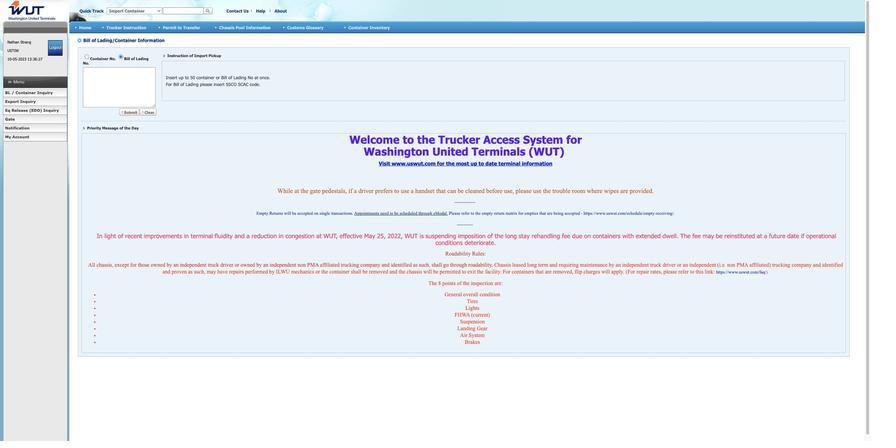 Task type: locate. For each thing, give the bounding box(es) containing it.
contact us
[[227, 8, 249, 13]]

help
[[256, 8, 265, 13]]

bl / container inquiry
[[5, 90, 53, 95]]

0 vertical spatial inquiry
[[37, 90, 53, 95]]

contact
[[227, 8, 242, 13]]

1 horizontal spatial container
[[348, 25, 368, 30]]

10-05-2023 13:36:27
[[7, 57, 42, 61]]

(edo)
[[29, 108, 42, 113]]

container
[[348, 25, 368, 30], [15, 90, 36, 95]]

inquiry down bl / container inquiry
[[20, 99, 36, 104]]

permit
[[163, 25, 177, 30]]

None text field
[[163, 7, 204, 14]]

chassis pool information
[[219, 25, 271, 30]]

instruction
[[123, 25, 146, 30]]

bl / container inquiry link
[[3, 88, 67, 97]]

pool
[[236, 25, 245, 30]]

export inquiry
[[5, 99, 36, 104]]

home
[[79, 25, 91, 30]]

/
[[12, 90, 14, 95]]

inquiry up export inquiry link
[[37, 90, 53, 95]]

release
[[12, 108, 28, 113]]

inquiry
[[37, 90, 53, 95], [20, 99, 36, 104], [43, 108, 59, 113]]

0 horizontal spatial container
[[15, 90, 36, 95]]

container inside bl / container inquiry link
[[15, 90, 36, 95]]

track
[[92, 8, 104, 13]]

eq
[[5, 108, 10, 113]]

my account link
[[3, 133, 67, 141]]

1 vertical spatial container
[[15, 90, 36, 95]]

notification
[[5, 126, 30, 130]]

0 vertical spatial container
[[348, 25, 368, 30]]

container up export inquiry
[[15, 90, 36, 95]]

2 vertical spatial inquiry
[[43, 108, 59, 113]]

export
[[5, 99, 19, 104]]

container left inventory
[[348, 25, 368, 30]]

inquiry right "(edo)"
[[43, 108, 59, 113]]

nathan strang
[[7, 40, 31, 44]]

permit to transfer
[[163, 25, 200, 30]]

chassis
[[219, 25, 235, 30]]

eq release (edo) inquiry link
[[3, 106, 67, 115]]



Task type: vqa. For each thing, say whether or not it's contained in the screenshot.
11:59:03
no



Task type: describe. For each thing, give the bounding box(es) containing it.
login image
[[48, 40, 63, 56]]

2023
[[18, 57, 26, 61]]

strang
[[20, 40, 31, 44]]

customs
[[287, 25, 305, 30]]

05-
[[13, 57, 18, 61]]

1 vertical spatial inquiry
[[20, 99, 36, 104]]

trucker instruction
[[106, 25, 146, 30]]

eq release (edo) inquiry
[[5, 108, 59, 113]]

gate link
[[3, 115, 67, 124]]

help link
[[256, 8, 265, 13]]

10-
[[7, 57, 13, 61]]

us
[[244, 8, 249, 13]]

my
[[5, 135, 11, 139]]

about
[[275, 8, 287, 13]]

about link
[[275, 8, 287, 13]]

ustiw
[[7, 48, 19, 53]]

export inquiry link
[[3, 97, 67, 106]]

quick track
[[80, 8, 104, 13]]

account
[[12, 135, 29, 139]]

inquiry for container
[[37, 90, 53, 95]]

my account
[[5, 135, 29, 139]]

transfer
[[183, 25, 200, 30]]

inquiry for (edo)
[[43, 108, 59, 113]]

quick
[[80, 8, 91, 13]]

trucker
[[106, 25, 122, 30]]

glossary
[[306, 25, 324, 30]]

notification link
[[3, 124, 67, 133]]

to
[[178, 25, 182, 30]]

nathan
[[7, 40, 19, 44]]

contact us link
[[227, 8, 249, 13]]

container inventory
[[348, 25, 390, 30]]

13:36:27
[[28, 57, 42, 61]]

information
[[246, 25, 271, 30]]

gate
[[5, 117, 15, 121]]

inventory
[[370, 25, 390, 30]]

bl
[[5, 90, 10, 95]]

customs glossary
[[287, 25, 324, 30]]



